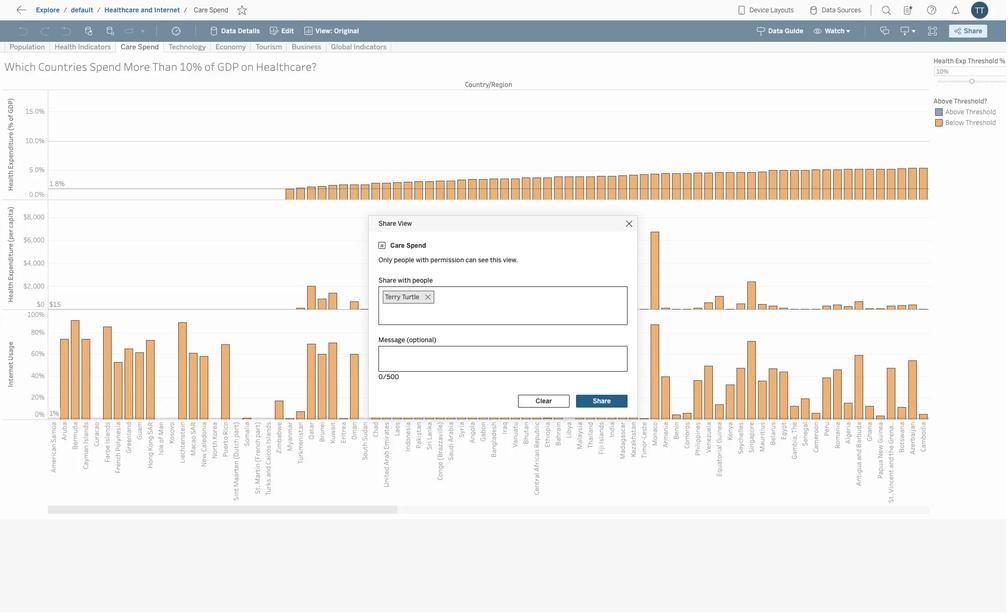 Task type: vqa. For each thing, say whether or not it's contained in the screenshot.
to
yes



Task type: describe. For each thing, give the bounding box(es) containing it.
default
[[71, 6, 93, 14]]

internet
[[154, 6, 180, 14]]

healthcare and internet link
[[104, 6, 181, 14]]

to
[[48, 8, 57, 18]]

1 / from the left
[[63, 6, 67, 14]]

and
[[141, 6, 153, 14]]

care spend element
[[191, 6, 232, 14]]

3 / from the left
[[184, 6, 187, 14]]

care
[[194, 6, 208, 14]]

skip to content link
[[26, 6, 109, 20]]

default link
[[70, 6, 94, 14]]

skip
[[28, 8, 46, 18]]

healthcare
[[104, 6, 139, 14]]



Task type: locate. For each thing, give the bounding box(es) containing it.
content
[[59, 8, 92, 18]]

/
[[63, 6, 67, 14], [97, 6, 101, 14], [184, 6, 187, 14]]

care spend
[[194, 6, 228, 14]]

explore link
[[35, 6, 60, 14]]

skip to content
[[28, 8, 92, 18]]

spend
[[209, 6, 228, 14]]

/ left care
[[184, 6, 187, 14]]

explore
[[36, 6, 60, 14]]

/ right default link
[[97, 6, 101, 14]]

explore / default / healthcare and internet /
[[36, 6, 187, 14]]

2 horizontal spatial /
[[184, 6, 187, 14]]

2 / from the left
[[97, 6, 101, 14]]

0 horizontal spatial /
[[63, 6, 67, 14]]

1 horizontal spatial /
[[97, 6, 101, 14]]

/ right to
[[63, 6, 67, 14]]



